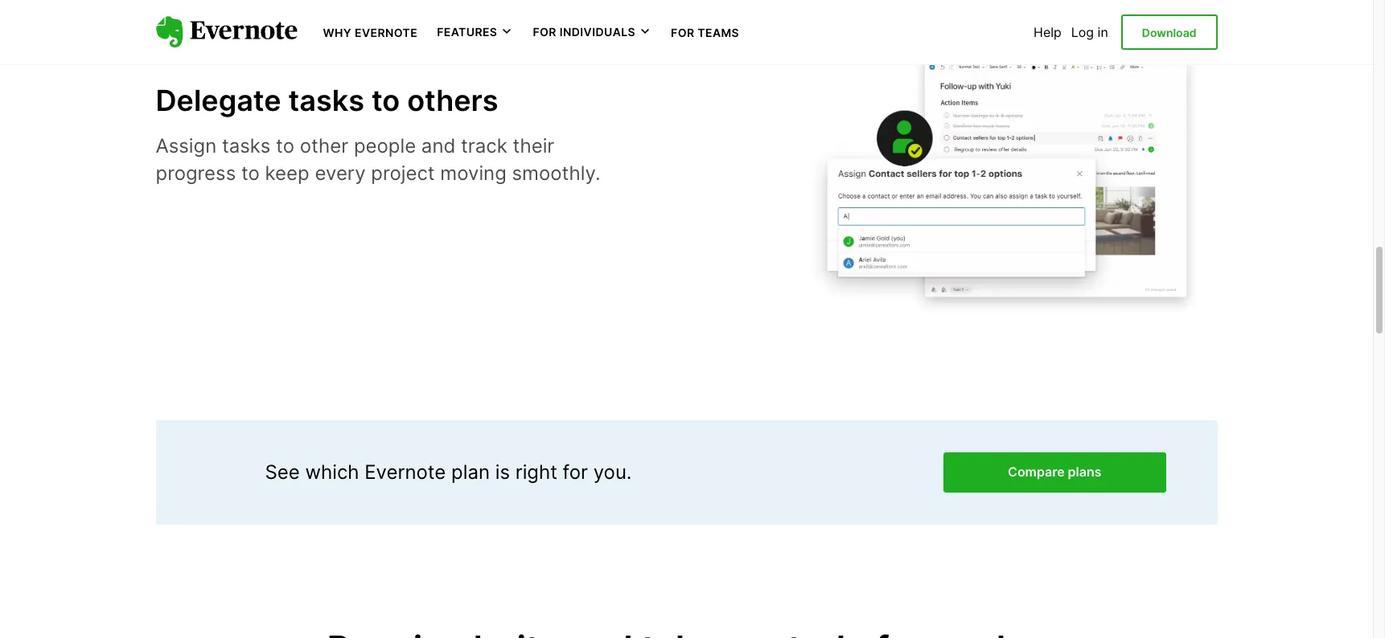 Task type: describe. For each thing, give the bounding box(es) containing it.
log in link
[[1072, 24, 1109, 40]]

task delegation feature showcase evernote image
[[799, 35, 1218, 318]]

individuals
[[560, 25, 636, 39]]

is
[[495, 461, 510, 484]]

delegate
[[156, 83, 281, 119]]

download
[[1142, 26, 1197, 39]]

progress
[[156, 162, 236, 185]]

download link
[[1121, 14, 1218, 50]]

for individuals
[[533, 25, 636, 39]]

to for other
[[276, 135, 294, 158]]

compare plans link
[[944, 453, 1166, 493]]

for teams link
[[671, 24, 740, 40]]

in
[[1098, 24, 1109, 40]]

track
[[461, 135, 507, 158]]

log in
[[1072, 24, 1109, 40]]

to for others
[[372, 83, 400, 119]]

help link
[[1034, 24, 1062, 40]]

project
[[371, 162, 435, 185]]

help
[[1034, 24, 1062, 40]]

plan
[[451, 461, 490, 484]]

plans
[[1068, 464, 1102, 480]]

see which evernote plan is right for you.
[[265, 461, 632, 484]]

tasks for assign
[[222, 135, 271, 158]]

why evernote
[[323, 26, 418, 39]]

compare plans
[[1008, 464, 1102, 480]]

right
[[515, 461, 557, 484]]

their
[[513, 135, 555, 158]]

why
[[323, 26, 352, 39]]

compare
[[1008, 464, 1065, 480]]

people
[[354, 135, 416, 158]]

you.
[[594, 461, 632, 484]]

delegate tasks to others
[[156, 83, 499, 119]]

others
[[407, 83, 499, 119]]

features button
[[437, 24, 514, 40]]

why evernote link
[[323, 24, 418, 40]]

evernote logo image
[[156, 16, 297, 48]]

assign
[[156, 135, 217, 158]]

for
[[563, 461, 588, 484]]



Task type: locate. For each thing, give the bounding box(es) containing it.
tasks up keep
[[222, 135, 271, 158]]

tasks up 'other'
[[289, 83, 364, 119]]

1 vertical spatial to
[[276, 135, 294, 158]]

0 vertical spatial to
[[372, 83, 400, 119]]

tasks for delegate
[[289, 83, 364, 119]]

which
[[305, 461, 359, 484]]

for inside "link"
[[671, 26, 695, 39]]

for
[[533, 25, 557, 39], [671, 26, 695, 39]]

for individuals button
[[533, 24, 652, 40]]

for teams
[[671, 26, 740, 39]]

for for for teams
[[671, 26, 695, 39]]

0 horizontal spatial to
[[241, 162, 260, 185]]

log
[[1072, 24, 1094, 40]]

to up people
[[372, 83, 400, 119]]

0 horizontal spatial for
[[533, 25, 557, 39]]

moving
[[440, 162, 507, 185]]

to left keep
[[241, 162, 260, 185]]

for inside button
[[533, 25, 557, 39]]

other
[[300, 135, 349, 158]]

to
[[372, 83, 400, 119], [276, 135, 294, 158], [241, 162, 260, 185]]

smoothly.
[[512, 162, 601, 185]]

see
[[265, 461, 300, 484]]

2 horizontal spatial to
[[372, 83, 400, 119]]

0 vertical spatial evernote
[[355, 26, 418, 39]]

1 horizontal spatial to
[[276, 135, 294, 158]]

1 horizontal spatial for
[[671, 26, 695, 39]]

teams
[[698, 26, 740, 39]]

1 vertical spatial evernote
[[365, 461, 446, 484]]

1 horizontal spatial tasks
[[289, 83, 364, 119]]

tasks
[[289, 83, 364, 119], [222, 135, 271, 158]]

keep
[[265, 162, 310, 185]]

evernote right why
[[355, 26, 418, 39]]

for for for individuals
[[533, 25, 557, 39]]

1 vertical spatial tasks
[[222, 135, 271, 158]]

evernote left plan at the left of the page
[[365, 461, 446, 484]]

to up keep
[[276, 135, 294, 158]]

0 horizontal spatial tasks
[[222, 135, 271, 158]]

2 vertical spatial to
[[241, 162, 260, 185]]

and
[[421, 135, 456, 158]]

tasks inside assign tasks to other people and track their progress to keep every project moving smoothly.
[[222, 135, 271, 158]]

assign tasks to other people and track their progress to keep every project moving smoothly.
[[156, 135, 601, 185]]

evernote
[[355, 26, 418, 39], [365, 461, 446, 484]]

for left individuals at the top left
[[533, 25, 557, 39]]

features
[[437, 25, 498, 39]]

0 vertical spatial tasks
[[289, 83, 364, 119]]

every
[[315, 162, 366, 185]]

for left teams
[[671, 26, 695, 39]]



Task type: vqa. For each thing, say whether or not it's contained in the screenshot.
Compare
yes



